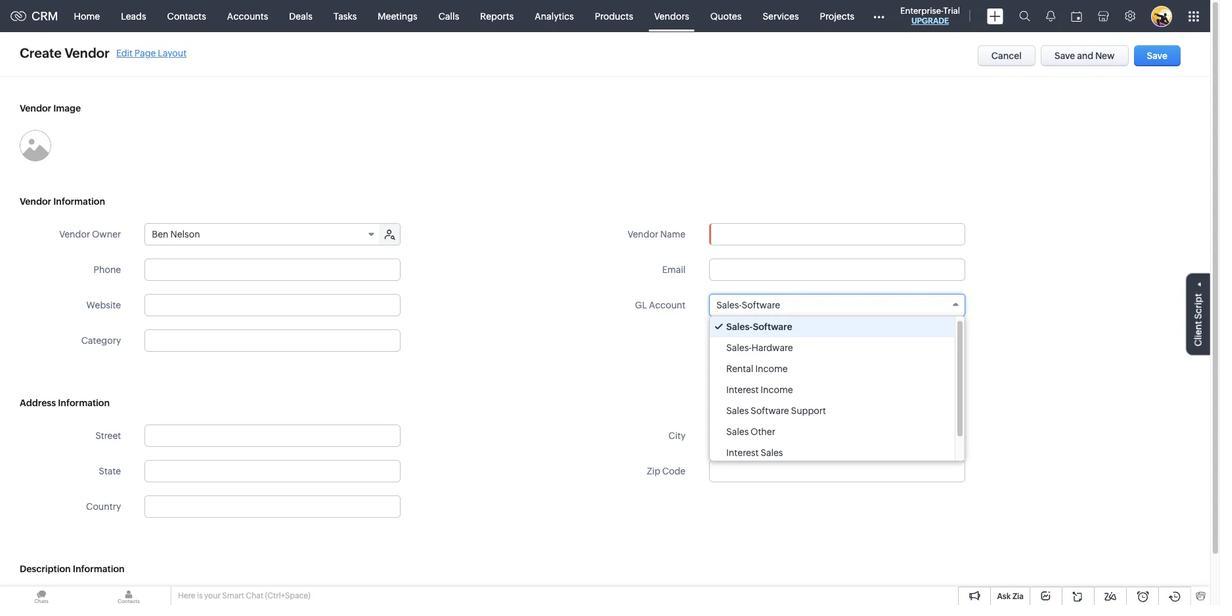 Task type: vqa. For each thing, say whether or not it's contained in the screenshot.
Reports
yes



Task type: describe. For each thing, give the bounding box(es) containing it.
account
[[649, 300, 686, 311]]

website
[[86, 300, 121, 311]]

vendor for vendor name
[[628, 229, 658, 240]]

analytics
[[535, 11, 574, 21]]

crm link
[[11, 9, 58, 23]]

enterprise-trial upgrade
[[900, 6, 960, 26]]

zip code
[[647, 466, 686, 477]]

street
[[95, 431, 121, 441]]

name
[[660, 229, 686, 240]]

state
[[99, 466, 121, 477]]

meetings link
[[367, 0, 428, 32]]

services
[[763, 11, 799, 21]]

profile image
[[1151, 6, 1172, 27]]

vendor information
[[20, 196, 105, 207]]

image
[[53, 103, 81, 114]]

sales for sales other
[[726, 427, 749, 437]]

ben
[[152, 229, 168, 240]]

information for street
[[58, 398, 110, 408]]

smart
[[222, 592, 244, 601]]

search image
[[1019, 11, 1030, 22]]

chat
[[246, 592, 263, 601]]

deals
[[289, 11, 313, 21]]

2 vertical spatial sales
[[761, 448, 783, 458]]

here is your smart chat (ctrl+space)
[[178, 592, 310, 601]]

crm
[[32, 9, 58, 23]]

nelson
[[170, 229, 200, 240]]

vendor image
[[20, 103, 81, 114]]

vendors link
[[644, 0, 700, 32]]

your
[[204, 592, 221, 601]]

leads link
[[110, 0, 157, 32]]

interest for interest sales
[[726, 448, 759, 458]]

signals image
[[1046, 11, 1055, 22]]

zip
[[647, 466, 660, 477]]

interest for interest income
[[726, 385, 759, 395]]

reports
[[480, 11, 514, 21]]

profile element
[[1143, 0, 1180, 32]]

upgrade
[[911, 16, 949, 26]]

sales-software inside field
[[717, 300, 780, 311]]

sales-software inside option
[[726, 322, 792, 332]]

chats image
[[0, 587, 83, 606]]

page
[[135, 48, 156, 58]]

description
[[20, 564, 71, 575]]

vendor owner
[[59, 229, 121, 240]]

vendors
[[654, 11, 689, 21]]

address information
[[20, 398, 110, 408]]

accounts link
[[217, 0, 279, 32]]

quotes
[[710, 11, 742, 21]]

category
[[81, 336, 121, 346]]

client
[[1193, 321, 1204, 347]]

enterprise-
[[900, 6, 943, 16]]

hardware
[[752, 343, 793, 353]]

save and new
[[1055, 51, 1115, 61]]

save button
[[1134, 45, 1181, 66]]

is
[[197, 592, 203, 601]]

new
[[1095, 51, 1115, 61]]

code
[[662, 466, 686, 477]]

(ctrl+space)
[[265, 592, 310, 601]]

zia
[[1013, 592, 1024, 602]]

search element
[[1011, 0, 1038, 32]]

interest sales option
[[710, 443, 955, 464]]

quotes link
[[700, 0, 752, 32]]

gl
[[635, 300, 647, 311]]

cancel
[[992, 51, 1022, 61]]

calls
[[439, 11, 459, 21]]

software for sales-software option
[[753, 322, 792, 332]]

sales-software option
[[710, 317, 955, 338]]

phone
[[94, 265, 121, 275]]

interest income option
[[710, 380, 955, 401]]

gl account
[[635, 300, 686, 311]]

create menu element
[[979, 0, 1011, 32]]

sales-hardware
[[726, 343, 793, 353]]

ben nelson
[[152, 229, 200, 240]]

sales other option
[[710, 422, 955, 443]]

meetings
[[378, 11, 418, 21]]

rental
[[726, 364, 753, 374]]

email
[[662, 265, 686, 275]]

city
[[669, 431, 686, 441]]

edit
[[116, 48, 133, 58]]

address
[[20, 398, 56, 408]]

interest income
[[726, 385, 793, 395]]

sales- inside sales-software field
[[717, 300, 742, 311]]

home
[[74, 11, 100, 21]]

edit page layout link
[[116, 48, 187, 58]]

script
[[1193, 294, 1204, 319]]

create vendor edit page layout
[[20, 45, 187, 60]]

Ben Nelson field
[[145, 224, 380, 245]]

calendar image
[[1071, 11, 1082, 21]]

sales software support
[[726, 406, 826, 416]]

contacts
[[167, 11, 206, 21]]

services link
[[752, 0, 810, 32]]

description information
[[20, 564, 125, 575]]

products link
[[584, 0, 644, 32]]



Task type: locate. For each thing, give the bounding box(es) containing it.
support
[[791, 406, 826, 416]]

1 vertical spatial software
[[753, 322, 792, 332]]

owner
[[92, 229, 121, 240]]

1 vertical spatial interest
[[726, 448, 759, 458]]

sales for sales software support
[[726, 406, 749, 416]]

0 vertical spatial income
[[755, 364, 788, 374]]

information
[[53, 196, 105, 207], [58, 398, 110, 408], [73, 564, 125, 575]]

income down hardware
[[755, 364, 788, 374]]

tasks link
[[323, 0, 367, 32]]

here
[[178, 592, 195, 601]]

deals link
[[279, 0, 323, 32]]

information up vendor owner
[[53, 196, 105, 207]]

income up sales software support
[[761, 385, 793, 395]]

income
[[755, 364, 788, 374], [761, 385, 793, 395]]

sales- for sales-software option
[[726, 322, 753, 332]]

create menu image
[[987, 8, 1004, 24]]

ask
[[997, 592, 1011, 602]]

sales left other
[[726, 427, 749, 437]]

sales- for sales-hardware option
[[726, 343, 752, 353]]

sales-hardware option
[[710, 338, 955, 359]]

1 vertical spatial sales
[[726, 427, 749, 437]]

vendor down home link
[[65, 45, 110, 60]]

None text field
[[145, 330, 401, 352], [145, 496, 400, 518], [145, 330, 401, 352], [145, 496, 400, 518]]

vendor left name
[[628, 229, 658, 240]]

software inside field
[[742, 300, 780, 311]]

None field
[[145, 496, 400, 518]]

1 vertical spatial sales-
[[726, 322, 753, 332]]

vendor for vendor image
[[20, 103, 51, 114]]

software for sales software support option
[[751, 406, 789, 416]]

interest down 'rental'
[[726, 385, 759, 395]]

list box containing sales-software
[[710, 317, 965, 464]]

ask zia
[[997, 592, 1024, 602]]

1 vertical spatial income
[[761, 385, 793, 395]]

information up contacts image
[[73, 564, 125, 575]]

create
[[20, 45, 62, 60]]

save inside save and new button
[[1055, 51, 1075, 61]]

1 interest from the top
[[726, 385, 759, 395]]

vendor for vendor owner
[[59, 229, 90, 240]]

0 vertical spatial sales-
[[717, 300, 742, 311]]

save for save
[[1147, 51, 1168, 61]]

rental income option
[[710, 359, 955, 380]]

software up sales-hardware
[[742, 300, 780, 311]]

client script
[[1193, 294, 1204, 347]]

sales- inside sales-software option
[[726, 322, 753, 332]]

1 vertical spatial information
[[58, 398, 110, 408]]

1 save from the left
[[1055, 51, 1075, 61]]

reports link
[[470, 0, 524, 32]]

and
[[1077, 51, 1094, 61]]

contacts link
[[157, 0, 217, 32]]

sales-software
[[717, 300, 780, 311], [726, 322, 792, 332]]

0 vertical spatial interest
[[726, 385, 759, 395]]

software inside option
[[753, 322, 792, 332]]

2 save from the left
[[1147, 51, 1168, 61]]

software up other
[[751, 406, 789, 416]]

software inside option
[[751, 406, 789, 416]]

save inside save button
[[1147, 51, 1168, 61]]

country
[[86, 502, 121, 512]]

products
[[595, 11, 633, 21]]

tasks
[[334, 11, 357, 21]]

interest sales
[[726, 448, 783, 458]]

information up street
[[58, 398, 110, 408]]

save down profile element
[[1147, 51, 1168, 61]]

sales
[[726, 406, 749, 416], [726, 427, 749, 437], [761, 448, 783, 458]]

income for interest income
[[761, 385, 793, 395]]

2 vertical spatial information
[[73, 564, 125, 575]]

0 vertical spatial sales-software
[[717, 300, 780, 311]]

1 vertical spatial sales-software
[[726, 322, 792, 332]]

analytics link
[[524, 0, 584, 32]]

None text field
[[709, 223, 965, 246], [145, 259, 401, 281], [709, 259, 965, 281], [145, 294, 401, 317], [145, 425, 401, 447], [709, 425, 965, 447], [145, 460, 401, 483], [709, 460, 965, 483], [145, 592, 692, 606], [709, 223, 965, 246], [145, 259, 401, 281], [709, 259, 965, 281], [145, 294, 401, 317], [145, 425, 401, 447], [709, 425, 965, 447], [145, 460, 401, 483], [709, 460, 965, 483], [145, 592, 692, 606]]

Other Modules field
[[865, 6, 893, 27]]

projects
[[820, 11, 855, 21]]

leads
[[121, 11, 146, 21]]

sales-
[[717, 300, 742, 311], [726, 322, 753, 332], [726, 343, 752, 353]]

2 vertical spatial software
[[751, 406, 789, 416]]

sales inside option
[[726, 406, 749, 416]]

interest
[[726, 385, 759, 395], [726, 448, 759, 458]]

sales software support option
[[710, 401, 955, 422]]

information for vendor owner
[[53, 196, 105, 207]]

save left the and
[[1055, 51, 1075, 61]]

contacts image
[[87, 587, 170, 606]]

calls link
[[428, 0, 470, 32]]

list box
[[710, 317, 965, 464]]

projects link
[[810, 0, 865, 32]]

vendor down image
[[20, 196, 51, 207]]

vendor for vendor information
[[20, 196, 51, 207]]

Sales-Software field
[[709, 294, 965, 317]]

vendor name
[[628, 229, 686, 240]]

vendor left owner
[[59, 229, 90, 240]]

save for save and new
[[1055, 51, 1075, 61]]

vendor
[[65, 45, 110, 60], [20, 103, 51, 114], [20, 196, 51, 207], [59, 229, 90, 240], [628, 229, 658, 240]]

cancel button
[[978, 45, 1036, 66]]

home link
[[63, 0, 110, 32]]

software
[[742, 300, 780, 311], [753, 322, 792, 332], [751, 406, 789, 416]]

income inside the interest income option
[[761, 385, 793, 395]]

1 horizontal spatial save
[[1147, 51, 1168, 61]]

2 vertical spatial sales-
[[726, 343, 752, 353]]

sales- inside sales-hardware option
[[726, 343, 752, 353]]

software up hardware
[[753, 322, 792, 332]]

sales other
[[726, 427, 776, 437]]

trial
[[943, 6, 960, 16]]

interest inside option
[[726, 448, 759, 458]]

layout
[[158, 48, 187, 58]]

2 interest from the top
[[726, 448, 759, 458]]

interest inside option
[[726, 385, 759, 395]]

vendor left image
[[20, 103, 51, 114]]

income for rental income
[[755, 364, 788, 374]]

income inside rental income "option"
[[755, 364, 788, 374]]

sales up sales other
[[726, 406, 749, 416]]

save and new button
[[1041, 45, 1129, 66]]

0 horizontal spatial save
[[1055, 51, 1075, 61]]

rental income
[[726, 364, 788, 374]]

interest down sales other
[[726, 448, 759, 458]]

0 vertical spatial sales
[[726, 406, 749, 416]]

image image
[[20, 130, 51, 162]]

0 vertical spatial software
[[742, 300, 780, 311]]

sales down other
[[761, 448, 783, 458]]

accounts
[[227, 11, 268, 21]]

0 vertical spatial information
[[53, 196, 105, 207]]

other
[[751, 427, 776, 437]]

signals element
[[1038, 0, 1063, 32]]



